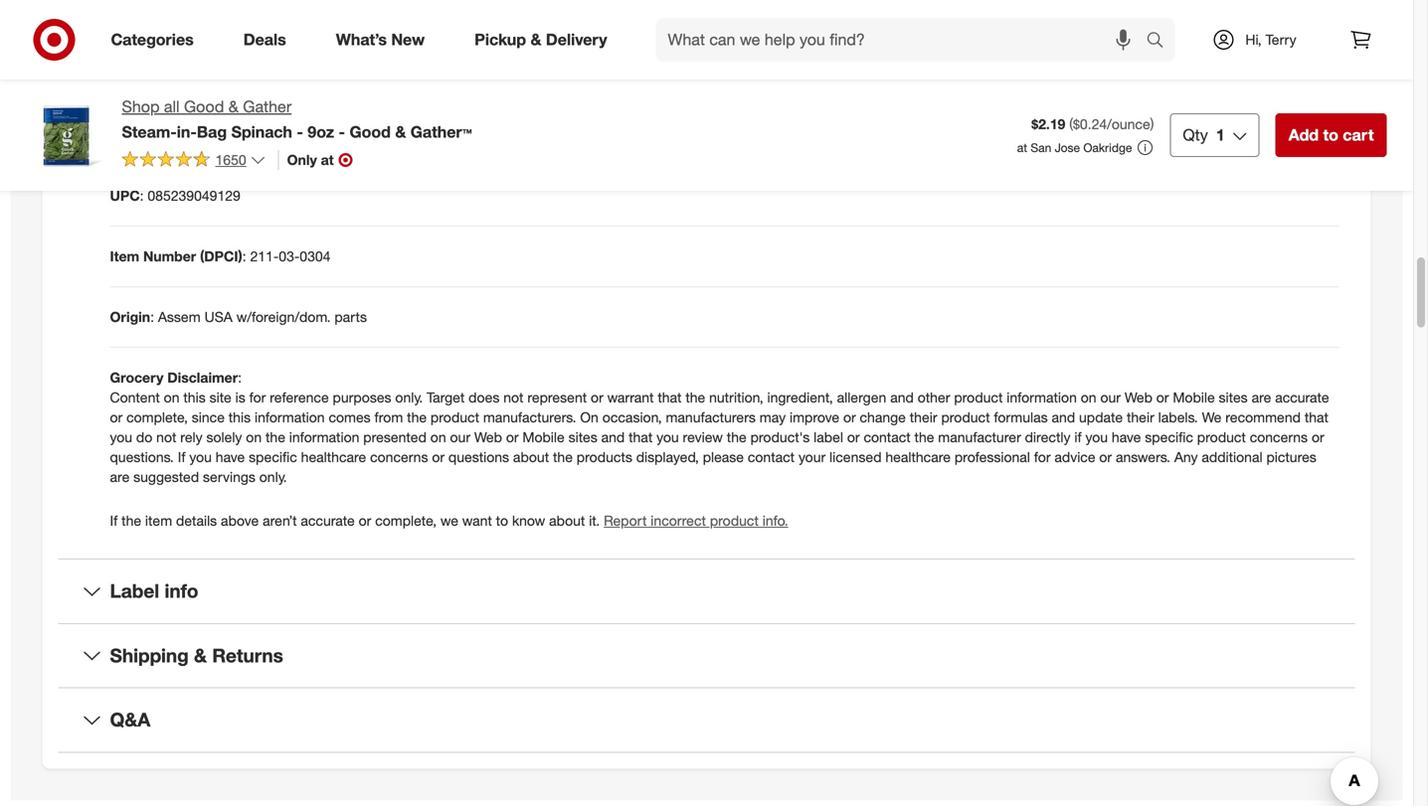 Task type: vqa. For each thing, say whether or not it's contained in the screenshot.
smilesamy
no



Task type: locate. For each thing, give the bounding box(es) containing it.
0 horizontal spatial mobile
[[523, 429, 565, 446]]

0 vertical spatial have
[[1112, 429, 1141, 446]]

1 horizontal spatial our
[[1101, 389, 1121, 406]]

2 vertical spatial that
[[629, 429, 653, 446]]

(
[[1070, 116, 1073, 133]]

: left 085239049129
[[140, 187, 144, 205]]

that up pictures at right
[[1305, 409, 1329, 426]]

and up products
[[601, 429, 625, 446]]

improve
[[790, 409, 840, 426]]

their left labels.
[[1127, 409, 1155, 426]]

0 horizontal spatial our
[[450, 429, 470, 446]]

healthcare down comes at left
[[301, 449, 366, 466]]

-
[[297, 122, 303, 142], [339, 122, 345, 142]]

& left gather™
[[395, 122, 406, 142]]

: left the assem
[[150, 308, 154, 326]]

0 vertical spatial to
[[1323, 125, 1339, 145]]

2 their from the left
[[1127, 409, 1155, 426]]

number
[[143, 248, 196, 265]]

web
[[1125, 389, 1153, 406], [474, 429, 502, 446]]

complete, up do
[[126, 409, 188, 426]]

1 vertical spatial sites
[[569, 429, 598, 446]]

review
[[683, 429, 723, 446]]

products
[[577, 449, 632, 466]]

oakridge
[[1084, 140, 1132, 155]]

are
[[1252, 389, 1272, 406], [110, 469, 130, 486]]

are down questions.
[[110, 469, 130, 486]]

professional
[[955, 449, 1030, 466]]

1 horizontal spatial web
[[1125, 389, 1153, 406]]

0 vertical spatial complete,
[[126, 409, 188, 426]]

0 vertical spatial specific
[[1145, 429, 1194, 446]]

deals link
[[227, 18, 311, 62]]

manufacturers
[[666, 409, 756, 426]]

accurate
[[1275, 389, 1329, 406], [301, 512, 355, 530]]

or left we
[[359, 512, 371, 530]]

: down shop
[[143, 126, 147, 144]]

this down is
[[229, 409, 251, 426]]

info
[[165, 580, 198, 603]]

our up "update"
[[1101, 389, 1121, 406]]

1650 link
[[122, 150, 266, 173]]

concerns up pictures at right
[[1250, 429, 1308, 446]]

1 vertical spatial have
[[216, 449, 245, 466]]

: left 211-
[[242, 248, 246, 265]]

manufacturers.
[[483, 409, 576, 426]]

about down manufacturers.
[[513, 449, 549, 466]]

- right 9oz
[[339, 122, 345, 142]]

information down comes at left
[[289, 429, 359, 446]]

1 vertical spatial mobile
[[523, 429, 565, 446]]

sites up we
[[1219, 389, 1248, 406]]

q&a button
[[58, 689, 1355, 752]]

1 vertical spatial are
[[110, 469, 130, 486]]

good up bag
[[184, 97, 224, 116]]

categories
[[111, 30, 194, 49]]

may
[[760, 409, 786, 426]]

1 - from the left
[[297, 122, 303, 142]]

1 vertical spatial accurate
[[301, 512, 355, 530]]

2 vertical spatial and
[[601, 429, 625, 446]]

)
[[1151, 116, 1154, 133]]

united
[[232, 66, 274, 83]]

have up servings
[[216, 449, 245, 466]]

is
[[235, 389, 245, 406]]

and up "change"
[[890, 389, 914, 406]]

0 horizontal spatial only.
[[259, 469, 287, 486]]

1 vertical spatial this
[[229, 409, 251, 426]]

0 horizontal spatial for
[[249, 389, 266, 406]]

ingredient,
[[767, 389, 833, 406]]

have up answers.
[[1112, 429, 1141, 446]]

to
[[1323, 125, 1339, 145], [496, 512, 508, 530]]

you down rely
[[189, 449, 212, 466]]

0 vertical spatial sites
[[1219, 389, 1248, 406]]

healthcare
[[301, 449, 366, 466], [886, 449, 951, 466]]

or right advice
[[1100, 449, 1112, 466]]

specific down labels.
[[1145, 429, 1194, 446]]

upc
[[110, 187, 140, 205]]

0 vertical spatial this
[[183, 389, 206, 406]]

or up the "licensed"
[[847, 429, 860, 446]]

: for 54555623
[[143, 126, 147, 144]]

bag
[[197, 122, 227, 142]]

states
[[277, 66, 317, 83]]

our up the questions
[[450, 429, 470, 446]]

0 vertical spatial mobile
[[1173, 389, 1215, 406]]

sites
[[1219, 389, 1248, 406], [569, 429, 598, 446]]

accurate right aren't at bottom left
[[301, 512, 355, 530]]

the up please
[[727, 429, 747, 446]]

0 vertical spatial about
[[513, 449, 549, 466]]

0 horizontal spatial web
[[474, 429, 502, 446]]

this
[[183, 389, 206, 406], [229, 409, 251, 426]]

1 vertical spatial for
[[1034, 449, 1051, 466]]

only. right servings
[[259, 469, 287, 486]]

and up if
[[1052, 409, 1075, 426]]

0 horizontal spatial complete,
[[126, 409, 188, 426]]

label
[[110, 580, 159, 603]]

1 horizontal spatial to
[[1323, 125, 1339, 145]]

sites down on
[[569, 429, 598, 446]]

concerns down presented
[[370, 449, 428, 466]]

you
[[110, 429, 132, 446], [657, 429, 679, 446], [1086, 429, 1108, 446], [189, 449, 212, 466]]

: inside grocery disclaimer : content on this site is for reference purposes only.  target does not represent or warrant that the nutrition, ingredient, allergen and other product information on our web or mobile sites are accurate or complete, since this information comes from the product manufacturers.  on occasion, manufacturers may improve or change their product formulas and update their labels.  we recommend that you do not rely solely on the information presented on our web or mobile sites and that you review the product's label or contact the manufacturer directly if you have specific product concerns or questions.  if you have specific healthcare concerns or questions about the products displayed, please contact your licensed healthcare professional for advice or answers.  any additional pictures are suggested servings only.
[[238, 369, 242, 387]]

incorrect
[[651, 512, 706, 530]]

or down content
[[110, 409, 123, 426]]

on up "update"
[[1081, 389, 1097, 406]]

accurate inside grocery disclaimer : content on this site is for reference purposes only.  target does not represent or warrant that the nutrition, ingredient, allergen and other product information on our web or mobile sites are accurate or complete, since this information comes from the product manufacturers.  on occasion, manufacturers may improve or change their product formulas and update their labels.  we recommend that you do not rely solely on the information presented on our web or mobile sites and that you review the product's label or contact the manufacturer directly if you have specific product concerns or questions.  if you have specific healthcare concerns or questions about the products displayed, please contact your licensed healthcare professional for advice or answers.  any additional pictures are suggested servings only.
[[1275, 389, 1329, 406]]

the
[[686, 389, 705, 406], [407, 409, 427, 426], [266, 429, 285, 446], [727, 429, 747, 446], [915, 429, 934, 446], [553, 449, 573, 466], [122, 512, 141, 530]]

returns
[[212, 644, 283, 667]]

0 horizontal spatial -
[[297, 122, 303, 142]]

to inside button
[[1323, 125, 1339, 145]]

1 vertical spatial good
[[350, 122, 391, 142]]

about left it. at the left
[[549, 512, 585, 530]]

1 vertical spatial about
[[549, 512, 585, 530]]

mobile up labels.
[[1173, 389, 1215, 406]]

1 horizontal spatial only.
[[395, 389, 423, 406]]

questions
[[449, 449, 509, 466]]

item number (dpci) : 211-03-0304
[[110, 248, 331, 265]]

mobile down manufacturers.
[[523, 429, 565, 446]]

the left item in the left of the page
[[122, 512, 141, 530]]

1 vertical spatial complete,
[[375, 512, 437, 530]]

0 horizontal spatial healthcare
[[301, 449, 366, 466]]

answers.
[[1116, 449, 1171, 466]]

at
[[1017, 140, 1028, 155], [321, 151, 334, 168]]

add to cart
[[1289, 125, 1374, 145]]

0 vertical spatial web
[[1125, 389, 1153, 406]]

1 horizontal spatial accurate
[[1275, 389, 1329, 406]]

1 vertical spatial only.
[[259, 469, 287, 486]]

are up recommend
[[1252, 389, 1272, 406]]

0 vertical spatial and
[[890, 389, 914, 406]]

at right only
[[321, 151, 334, 168]]

1 horizontal spatial -
[[339, 122, 345, 142]]

at left san
[[1017, 140, 1028, 155]]

1 horizontal spatial if
[[178, 449, 185, 466]]

you right if
[[1086, 429, 1108, 446]]

0 vertical spatial are
[[1252, 389, 1272, 406]]

that down occasion,
[[629, 429, 653, 446]]

(dpci)
[[200, 248, 242, 265]]

0 horizontal spatial and
[[601, 429, 625, 446]]

0 horizontal spatial specific
[[249, 449, 297, 466]]

in-
[[177, 122, 197, 142]]

1 vertical spatial if
[[110, 512, 118, 530]]

1 vertical spatial web
[[474, 429, 502, 446]]

please
[[703, 449, 744, 466]]

complete, left we
[[375, 512, 437, 530]]

to right want
[[496, 512, 508, 530]]

0 horizontal spatial are
[[110, 469, 130, 486]]

update
[[1079, 409, 1123, 426]]

directly
[[1025, 429, 1071, 446]]

& left returns
[[194, 644, 207, 667]]

web up answers.
[[1125, 389, 1153, 406]]

reference
[[270, 389, 329, 406]]

pickup & delivery
[[475, 30, 607, 49]]

deals
[[243, 30, 286, 49]]

content
[[110, 389, 160, 406]]

1 vertical spatial and
[[1052, 409, 1075, 426]]

0 vertical spatial if
[[178, 449, 185, 466]]

usa
[[204, 308, 233, 326]]

if
[[1075, 429, 1082, 446]]

contact down "change"
[[864, 429, 911, 446]]

contact down 'product's'
[[748, 449, 795, 466]]

from
[[375, 409, 403, 426]]

0 horizontal spatial good
[[184, 97, 224, 116]]

0 vertical spatial information
[[1007, 389, 1077, 406]]

disclaimer
[[167, 369, 238, 387]]

of
[[167, 66, 180, 83]]

the right from
[[407, 409, 427, 426]]

1 horizontal spatial not
[[504, 389, 524, 406]]

1 vertical spatial specific
[[249, 449, 297, 466]]

specific up servings
[[249, 449, 297, 466]]

0 vertical spatial accurate
[[1275, 389, 1329, 406]]

1 horizontal spatial their
[[1127, 409, 1155, 426]]

our
[[1101, 389, 1121, 406], [450, 429, 470, 446]]

that right warrant on the left of the page
[[658, 389, 682, 406]]

w/foreign/dom.
[[236, 308, 331, 326]]

0 vertical spatial concerns
[[1250, 429, 1308, 446]]

or left the questions
[[432, 449, 445, 466]]

0 horizontal spatial to
[[496, 512, 508, 530]]

1 vertical spatial that
[[1305, 409, 1329, 426]]

their down other
[[910, 409, 938, 426]]

0 horizontal spatial not
[[156, 429, 176, 446]]

the down other
[[915, 429, 934, 446]]

we
[[1202, 409, 1222, 426]]

mobile
[[1173, 389, 1215, 406], [523, 429, 565, 446]]

purposes
[[333, 389, 391, 406]]

for right is
[[249, 389, 266, 406]]

What can we help you find? suggestions appear below search field
[[656, 18, 1151, 62]]

on right content
[[164, 389, 180, 406]]

to right add
[[1323, 125, 1339, 145]]

report incorrect product info. button
[[604, 511, 788, 531]]

advice
[[1055, 449, 1096, 466]]

0 horizontal spatial have
[[216, 449, 245, 466]]

web up the questions
[[474, 429, 502, 446]]

accurate up recommend
[[1275, 389, 1329, 406]]

their
[[910, 409, 938, 426], [1127, 409, 1155, 426]]

0 vertical spatial that
[[658, 389, 682, 406]]

good
[[184, 97, 224, 116], [350, 122, 391, 142]]

complete,
[[126, 409, 188, 426], [375, 512, 437, 530]]

211-
[[250, 248, 279, 265]]

1 horizontal spatial that
[[658, 389, 682, 406]]

: up is
[[238, 369, 242, 387]]

1 vertical spatial contact
[[748, 449, 795, 466]]

on
[[164, 389, 180, 406], [1081, 389, 1097, 406], [246, 429, 262, 446], [430, 429, 446, 446]]

it.
[[589, 512, 600, 530]]

0 horizontal spatial their
[[910, 409, 938, 426]]

information down reference
[[255, 409, 325, 426]]

not up manufacturers.
[[504, 389, 524, 406]]

healthcare down "change"
[[886, 449, 951, 466]]

add
[[1289, 125, 1319, 145]]

0 vertical spatial for
[[249, 389, 266, 406]]

1 horizontal spatial contact
[[864, 429, 911, 446]]

change
[[860, 409, 906, 426]]

on right solely
[[246, 429, 262, 446]]

1 horizontal spatial have
[[1112, 429, 1141, 446]]

shop all good & gather steam-in-bag spinach - 9oz - good & gather™
[[122, 97, 472, 142]]

that
[[658, 389, 682, 406], [1305, 409, 1329, 426], [629, 429, 653, 446]]

1 vertical spatial information
[[255, 409, 325, 426]]

for down directly
[[1034, 449, 1051, 466]]

085239049129
[[148, 187, 241, 205]]

54555623
[[150, 126, 212, 144]]

displayed,
[[636, 449, 699, 466]]

information
[[1007, 389, 1077, 406], [255, 409, 325, 426], [289, 429, 359, 446]]

want
[[462, 512, 492, 530]]

qty 1
[[1183, 125, 1225, 145]]

information up formulas
[[1007, 389, 1077, 406]]

if down rely
[[178, 449, 185, 466]]

parts
[[335, 308, 367, 326]]

not right do
[[156, 429, 176, 446]]

0 vertical spatial only.
[[395, 389, 423, 406]]

1 horizontal spatial mobile
[[1173, 389, 1215, 406]]

2 healthcare from the left
[[886, 449, 951, 466]]

- left 9oz
[[297, 122, 303, 142]]

good right 9oz
[[350, 122, 391, 142]]

this down disclaimer
[[183, 389, 206, 406]]

grocery disclaimer : content on this site is for reference purposes only.  target does not represent or warrant that the nutrition, ingredient, allergen and other product information on our web or mobile sites are accurate or complete, since this information comes from the product manufacturers.  on occasion, manufacturers may improve or change their product formulas and update their labels.  we recommend that you do not rely solely on the information presented on our web or mobile sites and that you review the product's label or contact the manufacturer directly if you have specific product concerns or questions.  if you have specific healthcare concerns or questions about the products displayed, please contact your licensed healthcare professional for advice or answers.  any additional pictures are suggested servings only.
[[110, 369, 1329, 486]]

2 horizontal spatial that
[[1305, 409, 1329, 426]]

0 horizontal spatial sites
[[569, 429, 598, 446]]

2 horizontal spatial and
[[1052, 409, 1075, 426]]

0 horizontal spatial if
[[110, 512, 118, 530]]

complete, inside grocery disclaimer : content on this site is for reference purposes only.  target does not represent or warrant that the nutrition, ingredient, allergen and other product information on our web or mobile sites are accurate or complete, since this information comes from the product manufacturers.  on occasion, manufacturers may improve or change their product formulas and update their labels.  we recommend that you do not rely solely on the information presented on our web or mobile sites and that you review the product's label or contact the manufacturer directly if you have specific product concerns or questions.  if you have specific healthcare concerns or questions about the products displayed, please contact your licensed healthcare professional for advice or answers.  any additional pictures are suggested servings only.
[[126, 409, 188, 426]]

if left item in the left of the page
[[110, 512, 118, 530]]

1 vertical spatial concerns
[[370, 449, 428, 466]]

only. up from
[[395, 389, 423, 406]]

1 horizontal spatial healthcare
[[886, 449, 951, 466]]

what's
[[336, 30, 387, 49]]

0 horizontal spatial that
[[629, 429, 653, 446]]



Task type: describe. For each thing, give the bounding box(es) containing it.
above
[[221, 512, 259, 530]]

about inside grocery disclaimer : content on this site is for reference purposes only.  target does not represent or warrant that the nutrition, ingredient, allergen and other product information on our web or mobile sites are accurate or complete, since this information comes from the product manufacturers.  on occasion, manufacturers may improve or change their product formulas and update their labels.  we recommend that you do not rely solely on the information presented on our web or mobile sites and that you review the product's label or contact the manufacturer directly if you have specific product concerns or questions.  if you have specific healthcare concerns or questions about the products displayed, please contact your licensed healthcare professional for advice or answers.  any additional pictures are suggested servings only.
[[513, 449, 549, 466]]

presented
[[363, 429, 427, 446]]

nutrition,
[[709, 389, 764, 406]]

servings
[[203, 469, 256, 486]]

1 their from the left
[[910, 409, 938, 426]]

0304
[[300, 248, 331, 265]]

: for assem
[[150, 308, 154, 326]]

1 vertical spatial not
[[156, 429, 176, 446]]

0 horizontal spatial concerns
[[370, 449, 428, 466]]

: for 085239049129
[[140, 187, 144, 205]]

formulas
[[994, 409, 1048, 426]]

since
[[192, 409, 225, 426]]

site
[[209, 389, 231, 406]]

country of origin: united states
[[110, 66, 317, 83]]

1 horizontal spatial sites
[[1219, 389, 1248, 406]]

steam-
[[122, 122, 177, 142]]

0 vertical spatial good
[[184, 97, 224, 116]]

image of steam-in-bag spinach - 9oz - good & gather™ image
[[26, 95, 106, 175]]

other
[[918, 389, 950, 406]]

the down reference
[[266, 429, 285, 446]]

the up manufacturers
[[686, 389, 705, 406]]

your
[[799, 449, 826, 466]]

what's new
[[336, 30, 425, 49]]

q&a
[[110, 709, 151, 732]]

1 horizontal spatial specific
[[1145, 429, 1194, 446]]

1 horizontal spatial good
[[350, 122, 391, 142]]

target
[[427, 389, 465, 406]]

item
[[145, 512, 172, 530]]

add to cart button
[[1276, 113, 1387, 157]]

upc : 085239049129
[[110, 187, 241, 205]]

report
[[604, 512, 647, 530]]

tcin : 54555623
[[110, 126, 212, 144]]

0 horizontal spatial contact
[[748, 449, 795, 466]]

0 horizontal spatial accurate
[[301, 512, 355, 530]]

1 horizontal spatial at
[[1017, 140, 1028, 155]]

or up on
[[591, 389, 604, 406]]

do
[[136, 429, 152, 446]]

manufacturer
[[938, 429, 1021, 446]]

if inside grocery disclaimer : content on this site is for reference purposes only.  target does not represent or warrant that the nutrition, ingredient, allergen and other product information on our web or mobile sites are accurate or complete, since this information comes from the product manufacturers.  on occasion, manufacturers may improve or change their product formulas and update their labels.  we recommend that you do not rely solely on the information presented on our web or mobile sites and that you review the product's label or contact the manufacturer directly if you have specific product concerns or questions.  if you have specific healthcare concerns or questions about the products displayed, please contact your licensed healthcare professional for advice or answers.  any additional pictures are suggested servings only.
[[178, 449, 185, 466]]

item
[[110, 248, 139, 265]]

1 horizontal spatial concerns
[[1250, 429, 1308, 446]]

0 horizontal spatial this
[[183, 389, 206, 406]]

or down allergen
[[843, 409, 856, 426]]

does
[[469, 389, 500, 406]]

additional
[[1202, 449, 1263, 466]]

what's new link
[[319, 18, 450, 62]]

0 horizontal spatial at
[[321, 151, 334, 168]]

rely
[[180, 429, 203, 446]]

& right pickup
[[531, 30, 542, 49]]

solely
[[206, 429, 242, 446]]

cart
[[1343, 125, 1374, 145]]

origin:
[[184, 66, 228, 83]]

or up pictures at right
[[1312, 429, 1325, 446]]

gather
[[243, 97, 292, 116]]

spinach
[[231, 122, 292, 142]]

0 vertical spatial contact
[[864, 429, 911, 446]]

1650
[[215, 151, 246, 168]]

all
[[164, 97, 180, 116]]

or down manufacturers.
[[506, 429, 519, 446]]

only
[[287, 151, 317, 168]]

1 vertical spatial to
[[496, 512, 508, 530]]

origin
[[110, 308, 150, 326]]

on down "target"
[[430, 429, 446, 446]]

& left 'gather'
[[229, 97, 239, 116]]

on
[[580, 409, 599, 426]]

san
[[1031, 140, 1052, 155]]

2 vertical spatial information
[[289, 429, 359, 446]]

$2.19
[[1032, 116, 1066, 133]]

label info
[[110, 580, 198, 603]]

country
[[110, 66, 163, 83]]

suggested
[[133, 469, 199, 486]]

we
[[441, 512, 458, 530]]

label info button
[[58, 560, 1355, 624]]

0 vertical spatial our
[[1101, 389, 1121, 406]]

the left products
[[553, 449, 573, 466]]

jose
[[1055, 140, 1080, 155]]

1 horizontal spatial and
[[890, 389, 914, 406]]

info.
[[763, 512, 788, 530]]

comes
[[329, 409, 371, 426]]

1 healthcare from the left
[[301, 449, 366, 466]]

or up labels.
[[1157, 389, 1169, 406]]

1 horizontal spatial are
[[1252, 389, 1272, 406]]

1 horizontal spatial complete,
[[375, 512, 437, 530]]

you up displayed,
[[657, 429, 679, 446]]

at san jose oakridge
[[1017, 140, 1132, 155]]

represent
[[528, 389, 587, 406]]

1 vertical spatial our
[[450, 429, 470, 446]]

you left do
[[110, 429, 132, 446]]

$2.19 ( $0.24 /ounce )
[[1032, 116, 1154, 133]]

know
[[512, 512, 545, 530]]

terry
[[1266, 31, 1297, 48]]

2 - from the left
[[339, 122, 345, 142]]

if the item details above aren't accurate or complete, we want to know about it. report incorrect product info.
[[110, 512, 788, 530]]

hi,
[[1246, 31, 1262, 48]]

& inside dropdown button
[[194, 644, 207, 667]]

shipping
[[110, 644, 189, 667]]

0 vertical spatial not
[[504, 389, 524, 406]]

qty
[[1183, 125, 1208, 145]]

/ounce
[[1107, 116, 1151, 133]]

shipping & returns button
[[58, 625, 1355, 688]]

shop
[[122, 97, 160, 116]]

delivery
[[546, 30, 607, 49]]

1 horizontal spatial this
[[229, 409, 251, 426]]

hi, terry
[[1246, 31, 1297, 48]]

grocery
[[110, 369, 163, 387]]

search button
[[1137, 18, 1185, 66]]

allergen
[[837, 389, 887, 406]]

aren't
[[263, 512, 297, 530]]

$0.24
[[1073, 116, 1107, 133]]

1 horizontal spatial for
[[1034, 449, 1051, 466]]

warrant
[[607, 389, 654, 406]]

product's
[[751, 429, 810, 446]]



